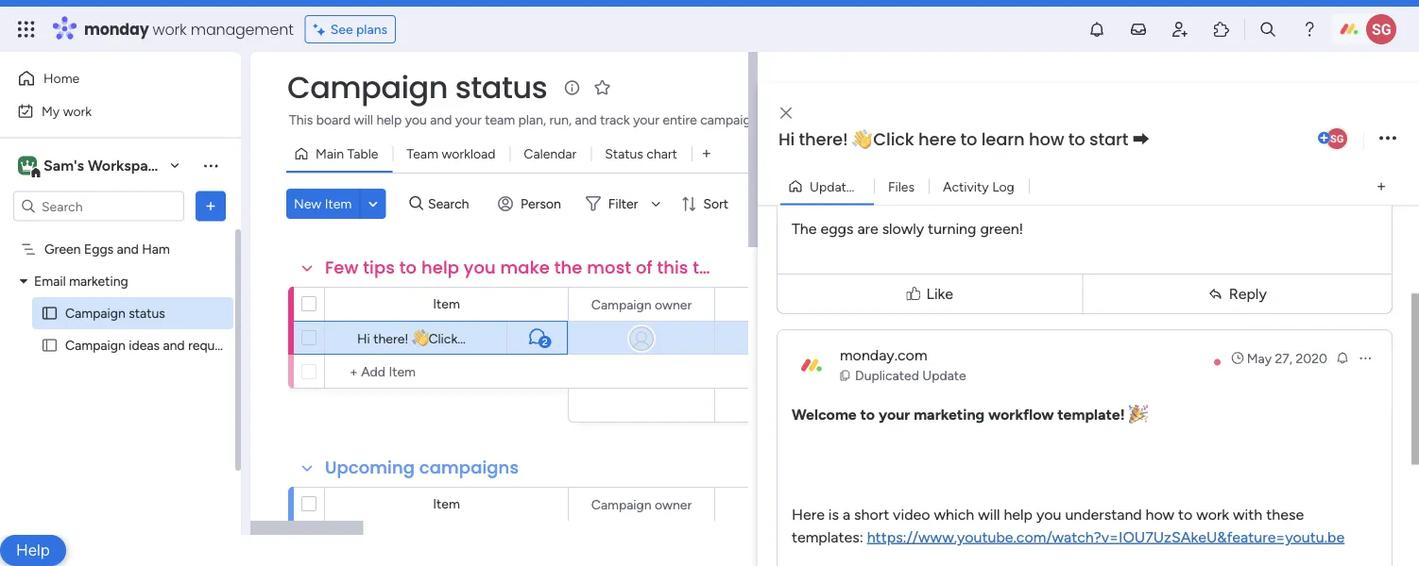 Task type: vqa. For each thing, say whether or not it's contained in the screenshot.
the Egg 1
no



Task type: locate. For each thing, give the bounding box(es) containing it.
help inside field
[[421, 256, 459, 280]]

there! inside hi there! 👋  click here to learn how to start ➡️ field
[[799, 128, 848, 152]]

0 horizontal spatial click
[[428, 331, 457, 347]]

see
[[330, 21, 353, 37]]

add view image
[[1377, 180, 1385, 193]]

1 vertical spatial item
[[433, 296, 460, 312]]

0 vertical spatial workflow
[[770, 112, 825, 128]]

here inside field
[[918, 128, 956, 152]]

campaign owner
[[591, 297, 692, 313], [591, 497, 692, 513]]

this board will help you and your team plan, run, and track your entire campaign's workflow in one workspace.
[[289, 112, 934, 128]]

1 vertical spatial here
[[461, 331, 487, 347]]

0 horizontal spatial your
[[455, 112, 482, 128]]

campaign status up 'ideas'
[[65, 306, 165, 322]]

hi there! 👋  click here to learn how to start ➡️ up activity
[[779, 128, 1149, 152]]

0 horizontal spatial you
[[405, 112, 427, 128]]

0 vertical spatial hi there! 👋  click here to learn how to start ➡️
[[779, 128, 1149, 152]]

0 horizontal spatial ➡️
[[613, 331, 626, 347]]

1 vertical spatial options image
[[1358, 351, 1373, 366]]

to
[[960, 128, 977, 152], [1068, 128, 1085, 152], [399, 256, 417, 280], [490, 331, 503, 347], [567, 331, 579, 347], [860, 405, 875, 423], [1178, 505, 1193, 523]]

entire
[[663, 112, 697, 128]]

these
[[1266, 505, 1304, 523]]

hi down tips
[[357, 331, 370, 347]]

team workload
[[407, 146, 495, 162]]

hi down close icon
[[779, 128, 795, 152]]

work right my
[[63, 103, 92, 119]]

item for few
[[433, 296, 460, 312]]

0 vertical spatial campaign owner field
[[587, 294, 697, 315]]

you inside field
[[464, 256, 496, 280]]

help right "which"
[[1004, 505, 1033, 523]]

0 horizontal spatial help
[[376, 112, 402, 128]]

workflow left the template!
[[988, 405, 1054, 423]]

Campaign status field
[[283, 67, 552, 109]]

hi there! 👋  click here to learn how to start ➡️ up the + add item text box
[[357, 331, 626, 347]]

2 owner from the top
[[655, 497, 692, 513]]

item right new
[[325, 196, 352, 212]]

and right 'ideas'
[[163, 338, 185, 354]]

1 horizontal spatial 2
[[871, 179, 879, 195]]

option
[[0, 232, 241, 236]]

0 vertical spatial owner
[[655, 297, 692, 313]]

0 vertical spatial 👋
[[852, 128, 869, 152]]

0 vertical spatial here
[[918, 128, 956, 152]]

click right the 'one'
[[873, 128, 914, 152]]

item
[[325, 196, 352, 212], [433, 296, 460, 312], [433, 497, 460, 513]]

public board image
[[41, 305, 59, 323], [41, 337, 59, 355]]

1 vertical spatial start
[[583, 331, 610, 347]]

inbox image
[[1129, 20, 1148, 39]]

item up the + add item text box
[[433, 296, 460, 312]]

options image up add view icon
[[1379, 126, 1396, 152]]

there!
[[799, 128, 848, 152], [373, 331, 409, 347]]

work for my
[[63, 103, 92, 119]]

monday work management
[[84, 18, 294, 40]]

eggs
[[84, 241, 114, 257]]

your left team
[[455, 112, 482, 128]]

0 vertical spatial how
[[1029, 128, 1064, 152]]

🎉
[[1129, 405, 1144, 423]]

0 horizontal spatial work
[[63, 103, 92, 119]]

person button
[[490, 189, 572, 219]]

help inside here is a short video which will help you understand how to work with these templates:
[[1004, 505, 1033, 523]]

0 horizontal spatial how
[[538, 331, 563, 347]]

main table button
[[286, 139, 393, 169]]

1 vertical spatial ➡️
[[613, 331, 626, 347]]

will
[[354, 112, 373, 128], [978, 505, 1000, 523]]

marketing
[[69, 274, 128, 290], [914, 405, 985, 423]]

campaign ideas and requests
[[65, 338, 239, 354]]

1 horizontal spatial there!
[[799, 128, 848, 152]]

0 horizontal spatial 👋
[[412, 331, 425, 347]]

2 campaign owner from the top
[[591, 497, 692, 513]]

0 vertical spatial public board image
[[41, 305, 59, 323]]

0 horizontal spatial options image
[[1358, 351, 1373, 366]]

0 vertical spatial item
[[325, 196, 352, 212]]

updates
[[810, 179, 860, 195]]

your
[[455, 112, 482, 128], [633, 112, 659, 128], [879, 405, 910, 423]]

0 horizontal spatial start
[[583, 331, 610, 347]]

there! up the updates / 2 button
[[799, 128, 848, 152]]

you inside here is a short video which will help you understand how to work with these templates:
[[1036, 505, 1061, 523]]

0 horizontal spatial campaign status
[[65, 306, 165, 322]]

+ Add Item text field
[[334, 361, 559, 384]]

2 public board image from the top
[[41, 337, 59, 355]]

2 horizontal spatial how
[[1146, 505, 1175, 523]]

v2 search image
[[409, 193, 423, 215]]

0 vertical spatial learn
[[981, 128, 1025, 152]]

status up team
[[455, 67, 547, 109]]

1 horizontal spatial help
[[421, 256, 459, 280]]

you left understand
[[1036, 505, 1061, 523]]

help down campaign status 'field'
[[376, 112, 402, 128]]

main table
[[316, 146, 378, 162]]

sort button
[[673, 189, 740, 219]]

👋
[[852, 128, 869, 152], [412, 331, 425, 347]]

2 down the few tips to help you make the most of this template :) field
[[542, 337, 548, 348]]

new item button
[[286, 189, 359, 219]]

here up activity
[[918, 128, 956, 152]]

👋 up the + add item text box
[[412, 331, 425, 347]]

1 vertical spatial will
[[978, 505, 1000, 523]]

2 horizontal spatial help
[[1004, 505, 1033, 523]]

see plans button
[[305, 15, 396, 43]]

and up team workload
[[430, 112, 452, 128]]

monday
[[84, 18, 149, 40]]

1 horizontal spatial options image
[[1379, 126, 1396, 152]]

1 horizontal spatial click
[[873, 128, 914, 152]]

to inside here is a short video which will help you understand how to work with these templates:
[[1178, 505, 1193, 523]]

1 vertical spatial work
[[63, 103, 92, 119]]

here up the + add item text box
[[461, 331, 487, 347]]

0 horizontal spatial will
[[354, 112, 373, 128]]

click
[[873, 128, 914, 152], [428, 331, 457, 347]]

1 horizontal spatial your
[[633, 112, 659, 128]]

Search in workspace field
[[40, 196, 158, 217]]

workflow left in
[[770, 112, 825, 128]]

sort
[[703, 196, 729, 212]]

Hi there! 👋  Click here to learn how to start ➡️ field
[[774, 128, 1314, 152]]

Campaign owner field
[[587, 294, 697, 315], [587, 495, 697, 515]]

options image
[[1379, 126, 1396, 152], [1358, 351, 1373, 366]]

1 vertical spatial you
[[464, 256, 496, 280]]

2 vertical spatial work
[[1196, 505, 1229, 523]]

2020
[[1296, 350, 1327, 366]]

1 vertical spatial there!
[[373, 331, 409, 347]]

1 horizontal spatial 👋
[[852, 128, 869, 152]]

1 campaign owner from the top
[[591, 297, 692, 313]]

is
[[828, 505, 839, 523]]

2 campaign owner field from the top
[[587, 495, 697, 515]]

1 vertical spatial help
[[421, 256, 459, 280]]

to inside the few tips to help you make the most of this template :) field
[[399, 256, 417, 280]]

1 horizontal spatial hi there! 👋  click here to learn how to start ➡️
[[779, 128, 1149, 152]]

1 public board image from the top
[[41, 305, 59, 323]]

track
[[600, 112, 630, 128]]

1 owner from the top
[[655, 297, 692, 313]]

0 horizontal spatial hi
[[357, 331, 370, 347]]

help inside button
[[376, 112, 402, 128]]

hi there! 👋  click here to learn how to start ➡️
[[779, 128, 1149, 152], [357, 331, 626, 347]]

click up the + add item text box
[[428, 331, 457, 347]]

0 vertical spatial ➡️
[[1133, 128, 1149, 152]]

you
[[405, 112, 427, 128], [464, 256, 496, 280], [1036, 505, 1061, 523]]

how
[[1029, 128, 1064, 152], [538, 331, 563, 347], [1146, 505, 1175, 523]]

1 horizontal spatial learn
[[981, 128, 1025, 152]]

workspace options image
[[201, 156, 220, 175]]

email
[[34, 274, 66, 290]]

2 vertical spatial help
[[1004, 505, 1033, 523]]

update
[[922, 368, 966, 384]]

0 vertical spatial will
[[354, 112, 373, 128]]

sam's workspace
[[43, 157, 165, 175]]

1 vertical spatial workflow
[[988, 405, 1054, 423]]

will inside here is a short video which will help you understand how to work with these templates:
[[978, 505, 1000, 523]]

show board description image
[[561, 78, 583, 97]]

0 horizontal spatial hi there! 👋  click here to learn how to start ➡️
[[357, 331, 626, 347]]

turning
[[928, 219, 976, 237]]

0 vertical spatial campaign owner
[[591, 297, 692, 313]]

your right "track"
[[633, 112, 659, 128]]

campaign status up team
[[287, 67, 547, 109]]

0 horizontal spatial status
[[129, 306, 165, 322]]

1 vertical spatial campaign status
[[65, 306, 165, 322]]

1 horizontal spatial start
[[1089, 128, 1128, 152]]

work inside button
[[63, 103, 92, 119]]

sam green image
[[1366, 14, 1396, 44]]

team
[[407, 146, 438, 162]]

few tips to help you make the most of this template :)
[[325, 256, 790, 280]]

workflow inside button
[[770, 112, 825, 128]]

2
[[871, 179, 879, 195], [542, 337, 548, 348]]

1 horizontal spatial workflow
[[988, 405, 1054, 423]]

click inside field
[[873, 128, 914, 152]]

1 vertical spatial status
[[129, 306, 165, 322]]

0 vertical spatial campaign status
[[287, 67, 547, 109]]

your down duplicated at the bottom right of page
[[879, 405, 910, 423]]

dapulse addbtn image
[[1318, 132, 1330, 145]]

public board image for campaign ideas and requests
[[41, 337, 59, 355]]

1 vertical spatial 2
[[542, 337, 548, 348]]

will right "which"
[[978, 505, 1000, 523]]

1 horizontal spatial status
[[455, 67, 547, 109]]

1 horizontal spatial here
[[918, 128, 956, 152]]

you left make
[[464, 256, 496, 280]]

0 vertical spatial status
[[455, 67, 547, 109]]

27,
[[1275, 350, 1292, 366]]

2 right /
[[871, 179, 879, 195]]

0 vertical spatial click
[[873, 128, 914, 152]]

2 inside 'button'
[[542, 337, 548, 348]]

you inside button
[[405, 112, 427, 128]]

👋 right in
[[852, 128, 869, 152]]

activity
[[943, 179, 989, 195]]

you down campaign status 'field'
[[405, 112, 427, 128]]

1 horizontal spatial hi
[[779, 128, 795, 152]]

1 horizontal spatial work
[[153, 18, 187, 40]]

team workload button
[[393, 139, 510, 169]]

1 vertical spatial campaign owner field
[[587, 495, 697, 515]]

1 vertical spatial public board image
[[41, 337, 59, 355]]

home button
[[11, 63, 203, 94]]

campaign owner for upcoming campaigns
[[591, 497, 692, 513]]

you for make
[[464, 256, 496, 280]]

2 vertical spatial item
[[433, 497, 460, 513]]

activity log button
[[929, 171, 1029, 202]]

1 horizontal spatial campaign status
[[287, 67, 547, 109]]

add view image
[[703, 147, 710, 161]]

list box
[[0, 230, 241, 567]]

green
[[44, 241, 81, 257]]

the eggs are slowly turning green!
[[792, 219, 1024, 237]]

this
[[289, 112, 313, 128]]

0 horizontal spatial 2
[[542, 337, 548, 348]]

and
[[430, 112, 452, 128], [575, 112, 597, 128], [117, 241, 139, 257], [163, 338, 185, 354]]

0 horizontal spatial there!
[[373, 331, 409, 347]]

0 vertical spatial work
[[153, 18, 187, 40]]

learn down make
[[506, 331, 535, 347]]

0 vertical spatial hi
[[779, 128, 795, 152]]

my
[[42, 103, 60, 119]]

there! up the + add item text box
[[373, 331, 409, 347]]

2 vertical spatial you
[[1036, 505, 1061, 523]]

0 horizontal spatial learn
[[506, 331, 535, 347]]

help image
[[1300, 20, 1319, 39]]

will right board
[[354, 112, 373, 128]]

help right tips
[[421, 256, 459, 280]]

2 horizontal spatial you
[[1036, 505, 1061, 523]]

1 vertical spatial campaign owner
[[591, 497, 692, 513]]

ideas
[[129, 338, 160, 354]]

campaign
[[287, 67, 448, 109], [591, 297, 652, 313], [65, 306, 126, 322], [65, 338, 126, 354], [591, 497, 652, 513]]

campaign status
[[287, 67, 547, 109], [65, 306, 165, 322]]

status
[[455, 67, 547, 109], [129, 306, 165, 322]]

notifications image
[[1087, 20, 1106, 39]]

work right monday
[[153, 18, 187, 40]]

slowly
[[882, 219, 924, 237]]

welcome
[[792, 405, 857, 423]]

2 horizontal spatial work
[[1196, 505, 1229, 523]]

owner for upcoming campaigns
[[655, 497, 692, 513]]

1 horizontal spatial you
[[464, 256, 496, 280]]

0 horizontal spatial here
[[461, 331, 487, 347]]

1 horizontal spatial ➡️
[[1133, 128, 1149, 152]]

may 27, 2020 link
[[1230, 349, 1327, 368]]

this
[[657, 256, 688, 280]]

2 vertical spatial how
[[1146, 505, 1175, 523]]

0 vertical spatial 2
[[871, 179, 879, 195]]

start
[[1089, 128, 1128, 152], [583, 331, 610, 347]]

with
[[1233, 505, 1263, 523]]

apps image
[[1212, 20, 1231, 39]]

eggs
[[821, 219, 854, 237]]

1 horizontal spatial how
[[1029, 128, 1064, 152]]

1 vertical spatial hi there! 👋  click here to learn how to start ➡️
[[357, 331, 626, 347]]

calendar button
[[510, 139, 591, 169]]

1 vertical spatial 👋
[[412, 331, 425, 347]]

will inside button
[[354, 112, 373, 128]]

how inside here is a short video which will help you understand how to work with these templates:
[[1146, 505, 1175, 523]]

like
[[926, 285, 953, 303]]

work left with
[[1196, 505, 1229, 523]]

options image right reminder icon
[[1358, 351, 1373, 366]]

status inside list box
[[129, 306, 165, 322]]

learn up the log
[[981, 128, 1025, 152]]

email marketing
[[34, 274, 128, 290]]

0 vertical spatial you
[[405, 112, 427, 128]]

1 campaign owner field from the top
[[587, 294, 697, 315]]

angle down image
[[368, 197, 378, 211]]

welcome to your marketing workflow template! 🎉
[[792, 405, 1144, 423]]

1 vertical spatial owner
[[655, 497, 692, 513]]

0 vertical spatial marketing
[[69, 274, 128, 290]]

0 vertical spatial help
[[376, 112, 402, 128]]

Upcoming campaigns field
[[320, 456, 524, 481]]

0 horizontal spatial workflow
[[770, 112, 825, 128]]

table
[[347, 146, 378, 162]]

1 vertical spatial marketing
[[914, 405, 985, 423]]

campaign status inside list box
[[65, 306, 165, 322]]

1 vertical spatial how
[[538, 331, 563, 347]]

status up 'ideas'
[[129, 306, 165, 322]]

marketing down update
[[914, 405, 985, 423]]

this board will help you and your team plan, run, and track your entire campaign's workflow in one workspace. button
[[286, 109, 934, 131]]

close image
[[780, 107, 792, 120]]

item down campaigns
[[433, 497, 460, 513]]

a
[[843, 505, 850, 523]]

activity log
[[943, 179, 1015, 195]]

learn inside field
[[981, 128, 1025, 152]]

management
[[191, 18, 294, 40]]

how inside field
[[1029, 128, 1064, 152]]

template
[[693, 256, 772, 280]]

0 vertical spatial there!
[[799, 128, 848, 152]]

0 horizontal spatial marketing
[[69, 274, 128, 290]]

marketing down eggs
[[69, 274, 128, 290]]

0 vertical spatial options image
[[1379, 126, 1396, 152]]

reminder image
[[1335, 350, 1350, 365]]

sam green image
[[1325, 127, 1349, 151]]



Task type: describe. For each thing, give the bounding box(es) containing it.
of
[[636, 256, 653, 280]]

plans
[[356, 21, 388, 37]]

upcoming
[[325, 456, 415, 480]]

marketing inside list box
[[69, 274, 128, 290]]

workspace image
[[18, 155, 37, 176]]

green!
[[980, 219, 1024, 237]]

2 horizontal spatial your
[[879, 405, 910, 423]]

may 27, 2020
[[1247, 350, 1327, 366]]

list box containing green eggs and ham
[[0, 230, 241, 567]]

see plans
[[330, 21, 388, 37]]

my work
[[42, 103, 92, 119]]

updates / 2
[[810, 179, 879, 195]]

workspace image
[[21, 155, 34, 176]]

chart
[[647, 146, 677, 162]]

one
[[842, 112, 864, 128]]

filter
[[608, 196, 638, 212]]

person
[[521, 196, 561, 212]]

hi inside hi there! 👋  click here to learn how to start ➡️ field
[[779, 128, 795, 152]]

calendar
[[524, 146, 577, 162]]

hi there! 👋  click here to learn how to start ➡️ inside field
[[779, 128, 1149, 152]]

add to favorites image
[[593, 78, 612, 97]]

may
[[1247, 350, 1272, 366]]

sam's workspace button
[[13, 150, 188, 182]]

most
[[587, 256, 631, 280]]

1 vertical spatial learn
[[506, 331, 535, 347]]

here
[[792, 505, 825, 523]]

board
[[316, 112, 351, 128]]

campaigns
[[419, 456, 519, 480]]

home
[[43, 70, 80, 86]]

files button
[[874, 171, 929, 202]]

caret down image
[[20, 275, 27, 288]]

👋 inside hi there! 👋  click here to learn how to start ➡️ field
[[852, 128, 869, 152]]

updates / 2 button
[[780, 171, 879, 202]]

you for and
[[405, 112, 427, 128]]

run,
[[549, 112, 572, 128]]

in
[[828, 112, 838, 128]]

duplicated update
[[855, 368, 966, 384]]

status chart
[[605, 146, 677, 162]]

item inside button
[[325, 196, 352, 212]]

workspace selection element
[[18, 154, 166, 179]]

campaign owner field for upcoming campaigns
[[587, 495, 697, 515]]

the
[[792, 219, 817, 237]]

1 vertical spatial click
[[428, 331, 457, 347]]

start inside hi there! 👋  click here to learn how to start ➡️ field
[[1089, 128, 1128, 152]]

sam's
[[43, 157, 84, 175]]

campaign owner field for few tips to help you make the most of this template :)
[[587, 294, 697, 315]]

help button
[[0, 536, 66, 567]]

campaign owner for few tips to help you make the most of this template :)
[[591, 297, 692, 313]]

ham
[[142, 241, 170, 257]]

are
[[857, 219, 878, 237]]

workload
[[442, 146, 495, 162]]

and right 'run,' at the top of page
[[575, 112, 597, 128]]

workspace
[[88, 157, 165, 175]]

options image
[[201, 197, 220, 216]]

monday.com
[[840, 346, 927, 364]]

template!
[[1058, 405, 1125, 423]]

work for monday
[[153, 18, 187, 40]]

upcoming campaigns
[[325, 456, 519, 480]]

campaign's
[[700, 112, 767, 128]]

workspace.
[[867, 112, 934, 128]]

2 button
[[506, 321, 568, 355]]

1 vertical spatial hi
[[357, 331, 370, 347]]

few
[[325, 256, 359, 280]]

my work button
[[11, 96, 203, 126]]

status chart button
[[591, 139, 691, 169]]

status
[[605, 146, 643, 162]]

help
[[16, 541, 50, 561]]

tips
[[363, 256, 395, 280]]

plan,
[[518, 112, 546, 128]]

Few tips to help you make the most of this template :) field
[[320, 256, 790, 281]]

the
[[554, 256, 582, 280]]

arrow down image
[[645, 193, 667, 215]]

hidden columns image
[[746, 195, 776, 214]]

public board image for campaign status
[[41, 305, 59, 323]]

2 inside button
[[871, 179, 879, 195]]

owner for few tips to help you make the most of this template :)
[[655, 297, 692, 313]]

filter button
[[578, 189, 667, 219]]

help for to
[[421, 256, 459, 280]]

green eggs and ham
[[44, 241, 170, 257]]

new item
[[294, 196, 352, 212]]

search everything image
[[1259, 20, 1277, 39]]

make
[[500, 256, 550, 280]]

invite members image
[[1171, 20, 1190, 39]]

➡️ inside field
[[1133, 128, 1149, 152]]

log
[[992, 179, 1015, 195]]

templates:
[[792, 528, 863, 546]]

video
[[893, 505, 930, 523]]

here is a short video which will help you understand how to work with these templates:
[[792, 505, 1304, 546]]

and left ham
[[117, 241, 139, 257]]

requests
[[188, 338, 239, 354]]

which
[[934, 505, 974, 523]]

reply button
[[1087, 278, 1388, 309]]

main
[[316, 146, 344, 162]]

select product image
[[17, 20, 36, 39]]

reply
[[1229, 285, 1267, 303]]

Search field
[[423, 191, 480, 217]]

duplicated
[[855, 368, 919, 384]]

help for will
[[376, 112, 402, 128]]

work inside here is a short video which will help you understand how to work with these templates:
[[1196, 505, 1229, 523]]

item for upcoming
[[433, 497, 460, 513]]

1 horizontal spatial marketing
[[914, 405, 985, 423]]



